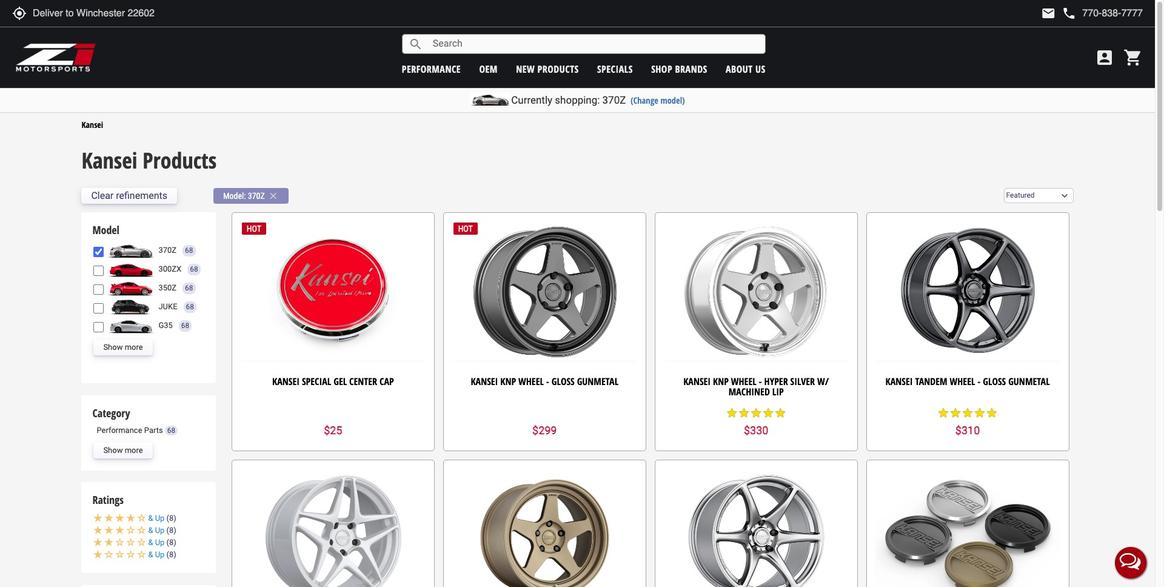 Task type: describe. For each thing, give the bounding box(es) containing it.
clear refinements button
[[82, 188, 177, 204]]

brands
[[675, 62, 708, 76]]

more for model
[[125, 343, 143, 352]]

ratings
[[92, 493, 124, 507]]

phone link
[[1062, 6, 1143, 21]]

gloss for tandem
[[983, 375, 1006, 388]]

1 & from the top
[[148, 514, 153, 523]]

w/
[[818, 375, 829, 388]]

account_box link
[[1092, 48, 1118, 67]]

hyper
[[765, 375, 788, 388]]

nissan 350z z33 2003 2004 2005 2006 2007 2008 2009 vq35de 3.5l revup rev up vq35hr nismo z1 motorsports image
[[107, 280, 156, 296]]

show more button for model
[[94, 340, 153, 355]]

Search search field
[[423, 35, 765, 53]]

g35
[[159, 321, 173, 330]]

currently shopping: 370z (change model)
[[511, 94, 685, 106]]

2 up from the top
[[155, 526, 165, 535]]

mail link
[[1042, 6, 1056, 21]]

currently
[[511, 94, 553, 106]]

my_location
[[12, 6, 27, 21]]

knp for kansei knp wheel - gloss gunmetal
[[501, 375, 516, 388]]

specials link
[[597, 62, 633, 76]]

gloss for knp
[[552, 375, 575, 388]]

350z
[[159, 283, 177, 292]]

9 star from the left
[[974, 407, 986, 419]]

68 for 370z
[[185, 246, 193, 254]]

juke
[[159, 302, 177, 311]]

mail phone
[[1042, 6, 1077, 21]]

68 for g35
[[181, 321, 189, 330]]

refinements
[[116, 190, 167, 201]]

new products link
[[516, 62, 579, 76]]

performance link
[[402, 62, 461, 76]]

account_box
[[1095, 48, 1115, 67]]

kansei for kansei knp wheel - hyper silver w/ machined lip
[[684, 375, 711, 388]]

kansei link
[[82, 119, 103, 130]]

performance
[[402, 62, 461, 76]]

oem
[[479, 62, 498, 76]]

shopping:
[[555, 94, 600, 106]]

1 8 from the top
[[169, 514, 174, 523]]

show more for category
[[103, 446, 143, 455]]

1 up from the top
[[155, 514, 165, 523]]

6 star from the left
[[938, 407, 950, 419]]

category
[[92, 406, 130, 420]]

kansei tandem wheel - gloss gunmetal
[[886, 375, 1050, 388]]

model: 370z close
[[223, 190, 279, 201]]

new
[[516, 62, 535, 76]]

wheel for kansei knp wheel - gloss gunmetal
[[519, 375, 544, 388]]

parts
[[144, 426, 163, 435]]

show more button for category
[[94, 443, 153, 459]]

star star star star star $330
[[726, 407, 787, 437]]

more for category
[[125, 446, 143, 455]]

68 inside category performance parts 68
[[167, 427, 175, 435]]

products
[[538, 62, 579, 76]]

2 & from the top
[[148, 526, 153, 535]]

(change
[[631, 95, 659, 106]]

4 & from the top
[[148, 550, 153, 559]]

model:
[[223, 191, 246, 201]]

specials
[[597, 62, 633, 76]]

68 for juke
[[186, 302, 194, 311]]

infiniti g35 coupe sedan v35 v36 skyline 2003 2004 2005 2006 2007 2008 3.5l vq35de revup rev up vq35hr z1 motorsports image
[[107, 318, 156, 334]]

wheel for kansei knp wheel - hyper silver w/ machined lip
[[731, 375, 757, 388]]

us
[[756, 62, 766, 76]]

- for kansei knp wheel - hyper silver w/ machined lip
[[759, 375, 762, 388]]

8 star from the left
[[962, 407, 974, 419]]

show for model
[[103, 343, 123, 352]]

kansei for kansei knp wheel - gloss gunmetal
[[471, 375, 498, 388]]

kansei products
[[82, 146, 217, 175]]

- for kansei knp wheel - gloss gunmetal
[[546, 375, 549, 388]]

about us
[[726, 62, 766, 76]]

category performance parts 68
[[92, 406, 175, 435]]

2 & up 8 from the top
[[148, 526, 174, 535]]

kansei for kansei special gel center cap
[[272, 375, 300, 388]]

nissan 300zx z32 1990 1991 1992 1993 1994 1995 1996 vg30dett vg30de twin turbo non turbo z1 motorsports image
[[107, 261, 156, 277]]



Task type: locate. For each thing, give the bounding box(es) containing it.
gunmetal for kansei tandem wheel - gloss gunmetal
[[1009, 375, 1050, 388]]

0 horizontal spatial 370z
[[159, 246, 177, 255]]

8
[[169, 514, 174, 523], [169, 526, 174, 535], [169, 538, 174, 547], [169, 550, 174, 559]]

products
[[143, 146, 217, 175]]

- up $299
[[546, 375, 549, 388]]

kansei knp wheel - hyper silver w/ machined lip
[[684, 375, 829, 399]]

wheel
[[519, 375, 544, 388], [731, 375, 757, 388], [950, 375, 975, 388]]

370z inside model: 370z close
[[248, 191, 265, 201]]

370z
[[603, 94, 626, 106], [248, 191, 265, 201], [159, 246, 177, 255]]

1 show more button from the top
[[94, 340, 153, 355]]

$299
[[533, 424, 557, 437]]

gunmetal for kansei knp wheel - gloss gunmetal
[[577, 375, 619, 388]]

nissan juke 2011 2012 2013 2014 2015 2016 2017 vr38dett hr15de mr16ddt hr16de z1 motorsports image
[[107, 299, 156, 315]]

3 8 from the top
[[169, 538, 174, 547]]

1 vertical spatial show more button
[[94, 443, 153, 459]]

300zx
[[159, 264, 181, 273]]

1 horizontal spatial gunmetal
[[1009, 375, 1050, 388]]

1 vertical spatial 370z
[[248, 191, 265, 201]]

nissan 370z z34 2009 2010 2011 2012 2013 2014 2015 2016 2017 2018 2019 3.7l vq37vhr vhr nismo z1 motorsports image
[[107, 243, 156, 258]]

3 up from the top
[[155, 538, 165, 547]]

show more
[[103, 343, 143, 352], [103, 446, 143, 455]]

kansei
[[82, 119, 103, 130], [82, 146, 137, 175], [272, 375, 300, 388], [471, 375, 498, 388], [684, 375, 711, 388], [886, 375, 913, 388]]

about
[[726, 62, 753, 76]]

show more down the infiniti g35 coupe sedan v35 v36 skyline 2003 2004 2005 2006 2007 2008 3.5l vq35de revup rev up vq35hr z1 motorsports image
[[103, 343, 143, 352]]

model
[[92, 223, 119, 237]]

kansei special gel center cap
[[272, 375, 394, 388]]

shop brands
[[651, 62, 708, 76]]

kansei for kansei link
[[82, 119, 103, 130]]

clear
[[91, 190, 114, 201]]

1 star from the left
[[726, 407, 738, 419]]

- up star star star star star $310
[[978, 375, 981, 388]]

kansei for kansei products
[[82, 146, 137, 175]]

gunmetal
[[577, 375, 619, 388], [1009, 375, 1050, 388]]

2 show more button from the top
[[94, 443, 153, 459]]

kansei knp wheel - gloss gunmetal
[[471, 375, 619, 388]]

wheel inside kansei knp wheel - hyper silver w/ machined lip
[[731, 375, 757, 388]]

more down performance
[[125, 446, 143, 455]]

close
[[268, 190, 279, 201]]

3 & from the top
[[148, 538, 153, 547]]

1 horizontal spatial gloss
[[983, 375, 1006, 388]]

wheel up $299
[[519, 375, 544, 388]]

star
[[726, 407, 738, 419], [738, 407, 750, 419], [750, 407, 762, 419], [762, 407, 775, 419], [775, 407, 787, 419], [938, 407, 950, 419], [950, 407, 962, 419], [962, 407, 974, 419], [974, 407, 986, 419], [986, 407, 998, 419]]

0 vertical spatial 370z
[[603, 94, 626, 106]]

2 wheel from the left
[[731, 375, 757, 388]]

search
[[409, 37, 423, 51]]

10 star from the left
[[986, 407, 998, 419]]

68 right g35
[[181, 321, 189, 330]]

1 horizontal spatial 370z
[[248, 191, 265, 201]]

show down the infiniti g35 coupe sedan v35 v36 skyline 2003 2004 2005 2006 2007 2008 3.5l vq35de revup rev up vq35hr z1 motorsports image
[[103, 343, 123, 352]]

gloss
[[552, 375, 575, 388], [983, 375, 1006, 388]]

2 star from the left
[[738, 407, 750, 419]]

silver
[[791, 375, 815, 388]]

z1 motorsports logo image
[[15, 42, 97, 73]]

0 horizontal spatial gunmetal
[[577, 375, 619, 388]]

2 gloss from the left
[[983, 375, 1006, 388]]

1 horizontal spatial knp
[[713, 375, 729, 388]]

knp inside kansei knp wheel - hyper silver w/ machined lip
[[713, 375, 729, 388]]

68 right 300zx
[[190, 265, 198, 273]]

kansei inside kansei knp wheel - hyper silver w/ machined lip
[[684, 375, 711, 388]]

68 right 350z
[[185, 284, 193, 292]]

knp for kansei knp wheel - hyper silver w/ machined lip
[[713, 375, 729, 388]]

0 vertical spatial show more button
[[94, 340, 153, 355]]

0 vertical spatial show
[[103, 343, 123, 352]]

2 more from the top
[[125, 446, 143, 455]]

1 horizontal spatial wheel
[[731, 375, 757, 388]]

1 gunmetal from the left
[[577, 375, 619, 388]]

68 for 300zx
[[190, 265, 198, 273]]

kansei for kansei tandem wheel - gloss gunmetal
[[886, 375, 913, 388]]

3 - from the left
[[978, 375, 981, 388]]

68 right juke
[[186, 302, 194, 311]]

0 horizontal spatial wheel
[[519, 375, 544, 388]]

68 right nissan 370z z34 2009 2010 2011 2012 2013 2014 2015 2016 2017 2018 2019 3.7l vq37vhr vhr nismo z1 motorsports image
[[185, 246, 193, 254]]

68 for 350z
[[185, 284, 193, 292]]

1 show more from the top
[[103, 343, 143, 352]]

up
[[155, 514, 165, 523], [155, 526, 165, 535], [155, 538, 165, 547], [155, 550, 165, 559]]

0 horizontal spatial knp
[[501, 375, 516, 388]]

5 star from the left
[[775, 407, 787, 419]]

machined
[[729, 385, 770, 399]]

show more down performance
[[103, 446, 143, 455]]

2 horizontal spatial 370z
[[603, 94, 626, 106]]

68 right parts
[[167, 427, 175, 435]]

-
[[546, 375, 549, 388], [759, 375, 762, 388], [978, 375, 981, 388]]

2 show more from the top
[[103, 446, 143, 455]]

show more for model
[[103, 343, 143, 352]]

phone
[[1062, 6, 1077, 21]]

4 & up 8 from the top
[[148, 550, 174, 559]]

clear refinements
[[91, 190, 167, 201]]

special
[[302, 375, 331, 388]]

$330
[[744, 424, 769, 437]]

1 & up 8 from the top
[[148, 514, 174, 523]]

1 vertical spatial show
[[103, 446, 123, 455]]

- for kansei tandem wheel - gloss gunmetal
[[978, 375, 981, 388]]

tandem
[[915, 375, 948, 388]]

2 vertical spatial 370z
[[159, 246, 177, 255]]

- left hyper
[[759, 375, 762, 388]]

None checkbox
[[94, 247, 104, 257], [94, 265, 104, 276], [94, 284, 104, 295], [94, 303, 104, 313], [94, 322, 104, 332], [94, 247, 104, 257], [94, 265, 104, 276], [94, 284, 104, 295], [94, 303, 104, 313], [94, 322, 104, 332]]

4 star from the left
[[762, 407, 775, 419]]

0 vertical spatial more
[[125, 343, 143, 352]]

gel
[[334, 375, 347, 388]]

show down performance
[[103, 446, 123, 455]]

wheel right tandem
[[950, 375, 975, 388]]

1 more from the top
[[125, 343, 143, 352]]

more
[[125, 343, 143, 352], [125, 446, 143, 455]]

star star star star star $310
[[938, 407, 998, 437]]

1 vertical spatial show more
[[103, 446, 143, 455]]

4 8 from the top
[[169, 550, 174, 559]]

370z left close at the left
[[248, 191, 265, 201]]

oem link
[[479, 62, 498, 76]]

0 vertical spatial show more
[[103, 343, 143, 352]]

370z left (change
[[603, 94, 626, 106]]

68
[[185, 246, 193, 254], [190, 265, 198, 273], [185, 284, 193, 292], [186, 302, 194, 311], [181, 321, 189, 330], [167, 427, 175, 435]]

more down the infiniti g35 coupe sedan v35 v36 skyline 2003 2004 2005 2006 2007 2008 3.5l vq35de revup rev up vq35hr z1 motorsports image
[[125, 343, 143, 352]]

1 wheel from the left
[[519, 375, 544, 388]]

cap
[[380, 375, 394, 388]]

1 gloss from the left
[[552, 375, 575, 388]]

3 wheel from the left
[[950, 375, 975, 388]]

0 horizontal spatial gloss
[[552, 375, 575, 388]]

1 show from the top
[[103, 343, 123, 352]]

2 - from the left
[[759, 375, 762, 388]]

knp
[[501, 375, 516, 388], [713, 375, 729, 388]]

1 knp from the left
[[501, 375, 516, 388]]

7 star from the left
[[950, 407, 962, 419]]

gloss up $299
[[552, 375, 575, 388]]

- inside kansei knp wheel - hyper silver w/ machined lip
[[759, 375, 762, 388]]

new products
[[516, 62, 579, 76]]

wheel for kansei tandem wheel - gloss gunmetal
[[950, 375, 975, 388]]

3 & up 8 from the top
[[148, 538, 174, 547]]

show
[[103, 343, 123, 352], [103, 446, 123, 455]]

performance
[[97, 426, 142, 435]]

370z up 300zx
[[159, 246, 177, 255]]

model)
[[661, 95, 685, 106]]

2 horizontal spatial wheel
[[950, 375, 975, 388]]

(change model) link
[[631, 95, 685, 106]]

show more button down performance
[[94, 443, 153, 459]]

1 - from the left
[[546, 375, 549, 388]]

shopping_cart link
[[1121, 48, 1143, 67]]

show for category
[[103, 446, 123, 455]]

$310
[[956, 424, 980, 437]]

1 horizontal spatial -
[[759, 375, 762, 388]]

2 horizontal spatial -
[[978, 375, 981, 388]]

2 show from the top
[[103, 446, 123, 455]]

2 gunmetal from the left
[[1009, 375, 1050, 388]]

shop brands link
[[651, 62, 708, 76]]

show more button down the infiniti g35 coupe sedan v35 v36 skyline 2003 2004 2005 2006 2007 2008 3.5l vq35de revup rev up vq35hr z1 motorsports image
[[94, 340, 153, 355]]

show more button
[[94, 340, 153, 355], [94, 443, 153, 459]]

& up 8
[[148, 514, 174, 523], [148, 526, 174, 535], [148, 538, 174, 547], [148, 550, 174, 559]]

gloss up star star star star star $310
[[983, 375, 1006, 388]]

2 8 from the top
[[169, 526, 174, 535]]

2 knp from the left
[[713, 375, 729, 388]]

1 vertical spatial more
[[125, 446, 143, 455]]

wheel left hyper
[[731, 375, 757, 388]]

$25
[[324, 424, 342, 437]]

&
[[148, 514, 153, 523], [148, 526, 153, 535], [148, 538, 153, 547], [148, 550, 153, 559]]

about us link
[[726, 62, 766, 76]]

3 star from the left
[[750, 407, 762, 419]]

shopping_cart
[[1124, 48, 1143, 67]]

lip
[[773, 385, 784, 399]]

center
[[349, 375, 377, 388]]

4 up from the top
[[155, 550, 165, 559]]

0 horizontal spatial -
[[546, 375, 549, 388]]

shop
[[651, 62, 673, 76]]

mail
[[1042, 6, 1056, 21]]



Task type: vqa. For each thing, say whether or not it's contained in the screenshot.
'13 for OEM '09-'13 G37 Sedan A/C Expansion Valve O-Ring Seal - Rear $6.38
no



